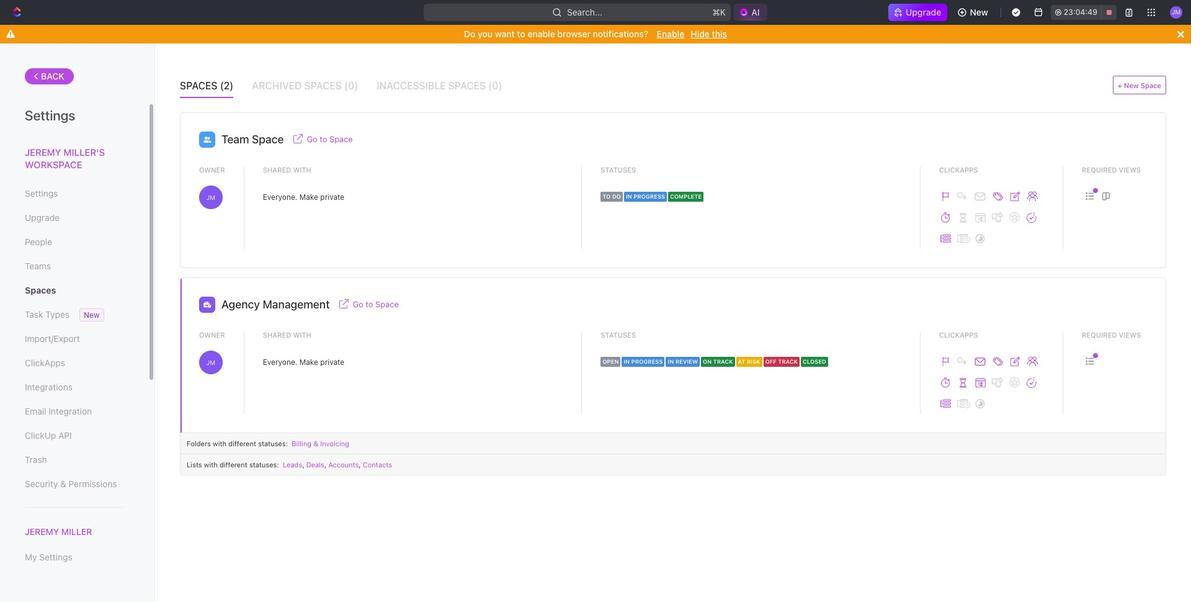 Task type: vqa. For each thing, say whether or not it's contained in the screenshot.
bottommost &
yes



Task type: describe. For each thing, give the bounding box(es) containing it.
go for agency management
[[353, 299, 364, 309]]

ai button
[[735, 4, 768, 21]]

statuses: for leads
[[249, 461, 279, 469]]

search...
[[568, 7, 603, 17]]

go to space for agency management
[[353, 299, 399, 309]]

different for folders
[[229, 439, 256, 448]]

off
[[766, 358, 777, 365]]

open
[[603, 358, 619, 365]]

types
[[45, 309, 70, 320]]

do you want to enable browser notifications? enable hide this
[[464, 29, 727, 39]]

spaces link
[[25, 280, 124, 301]]

go to space link for agency management
[[353, 298, 399, 309]]

integration
[[49, 406, 92, 417]]

make for management
[[300, 358, 318, 367]]

review
[[676, 358, 698, 365]]

(0) for inaccessible spaces (0)
[[489, 80, 502, 91]]

private for agency management
[[320, 358, 345, 367]]

my
[[25, 552, 37, 562]]

folders
[[187, 439, 211, 448]]

0 vertical spatial settings
[[25, 107, 75, 124]]

statuses: for billing
[[258, 439, 288, 448]]

jeremy for jeremy miller's workspace
[[25, 146, 61, 158]]

spaces left (2)
[[180, 80, 218, 91]]

permissions
[[69, 479, 117, 489]]

spaces down the do
[[449, 80, 486, 91]]

lists
[[187, 461, 202, 469]]

go to space for team space
[[307, 134, 353, 144]]

import/export
[[25, 333, 80, 344]]

task
[[25, 309, 43, 320]]

teams link
[[25, 256, 124, 277]]

back link
[[25, 68, 74, 84]]

miller
[[61, 526, 92, 537]]

do
[[464, 29, 476, 39]]

to do in progress complete
[[603, 193, 702, 200]]

+ new space
[[1118, 81, 1162, 89]]

shared for management
[[263, 331, 291, 339]]

trash link
[[25, 449, 124, 471]]

clickup api
[[25, 430, 72, 441]]

api
[[58, 430, 72, 441]]

settings inside the my settings link
[[39, 552, 72, 562]]

& inside 'settings' element
[[60, 479, 66, 489]]

on
[[703, 358, 712, 365]]

clickapps for team space
[[940, 166, 979, 174]]

jeremy miller
[[25, 526, 92, 537]]

people link
[[25, 232, 124, 253]]

jm for archived spaces
[[207, 194, 215, 201]]

team
[[222, 133, 249, 146]]

in left the "review" at the right bottom
[[668, 358, 674, 365]]

this
[[712, 29, 727, 39]]

owner for team
[[199, 166, 225, 174]]

email
[[25, 406, 46, 417]]

settings link
[[25, 183, 124, 204]]

leads
[[283, 461, 302, 469]]

new inside 'settings' element
[[84, 310, 100, 320]]

0 vertical spatial progress
[[634, 193, 665, 200]]

folders with different statuses: billing & invoicing
[[187, 439, 349, 448]]

2 track from the left
[[779, 358, 798, 365]]

enable
[[657, 29, 685, 39]]

task types
[[25, 309, 70, 320]]

archived
[[252, 80, 302, 91]]

import/export link
[[25, 328, 124, 349]]

do
[[613, 193, 621, 200]]

enable
[[528, 29, 555, 39]]

in right do
[[626, 193, 632, 200]]

settings element
[[0, 43, 155, 602]]

everyone. for management
[[263, 358, 298, 367]]

trash
[[25, 454, 47, 465]]

inaccessible
[[377, 80, 446, 91]]

security & permissions
[[25, 479, 117, 489]]

ai
[[752, 7, 760, 17]]

workspace
[[25, 159, 82, 170]]

⌘k
[[713, 7, 726, 17]]

integrations
[[25, 382, 73, 392]]

at
[[738, 358, 746, 365]]

teams
[[25, 261, 51, 271]]

1 vertical spatial new
[[1125, 81, 1139, 89]]

security
[[25, 479, 58, 489]]

1 track from the left
[[714, 358, 733, 365]]

you
[[478, 29, 493, 39]]

people
[[25, 236, 52, 247]]

complete
[[670, 193, 702, 200]]

integrations link
[[25, 377, 124, 398]]

notifications?
[[593, 29, 649, 39]]

want
[[495, 29, 515, 39]]

0 vertical spatial jm button
[[1167, 2, 1187, 22]]

required for team space
[[1083, 166, 1118, 174]]



Task type: locate. For each thing, give the bounding box(es) containing it.
0 horizontal spatial &
[[60, 479, 66, 489]]

0 vertical spatial new
[[970, 7, 989, 17]]

back
[[41, 71, 64, 81]]

views for team space
[[1120, 166, 1142, 174]]

2 shared from the top
[[263, 331, 291, 339]]

1 vertical spatial owner
[[199, 331, 225, 339]]

23:04:49 button
[[1051, 5, 1117, 20]]

go right management
[[353, 299, 364, 309]]

2 jeremy from the top
[[25, 526, 59, 537]]

views for agency management
[[1120, 331, 1142, 339]]

0 vertical spatial shared with
[[263, 166, 312, 174]]

0 vertical spatial go to space
[[307, 134, 353, 144]]

(0) for archived spaces (0)
[[344, 80, 358, 91]]

1 views from the top
[[1120, 166, 1142, 174]]

2 vertical spatial jm
[[207, 359, 215, 366]]

required views
[[1083, 166, 1142, 174], [1083, 331, 1142, 339]]

jeremy inside "jeremy miller's workspace"
[[25, 146, 61, 158]]

clickapps
[[940, 166, 979, 174], [940, 331, 979, 339], [25, 358, 65, 368]]

email integration link
[[25, 401, 124, 422]]

team space
[[222, 133, 284, 146]]

2 vertical spatial settings
[[39, 552, 72, 562]]

0 vertical spatial private
[[320, 192, 345, 202]]

2 required views from the top
[[1083, 331, 1142, 339]]

1 vertical spatial progress
[[632, 358, 663, 365]]

upgrade up people
[[25, 212, 60, 223]]

0 horizontal spatial ,
[[302, 461, 304, 469]]

required
[[1083, 166, 1118, 174], [1083, 331, 1118, 339]]

required for agency management
[[1083, 331, 1118, 339]]

jm button for archived spaces
[[199, 186, 225, 209]]

1 vertical spatial go to space
[[353, 299, 399, 309]]

security & permissions link
[[25, 474, 124, 495]]

(0)
[[344, 80, 358, 91], [489, 80, 502, 91]]

2 views from the top
[[1120, 331, 1142, 339]]

,
[[302, 461, 304, 469], [325, 461, 327, 469], [359, 461, 361, 469]]

archived spaces (0)
[[252, 80, 358, 91]]

1 vertical spatial jeremy
[[25, 526, 59, 537]]

in right open
[[624, 358, 630, 365]]

miller's
[[64, 146, 105, 158]]

0 horizontal spatial upgrade
[[25, 212, 60, 223]]

(2)
[[220, 80, 234, 91]]

0 vertical spatial jm
[[1172, 8, 1181, 16]]

views
[[1120, 166, 1142, 174], [1120, 331, 1142, 339]]

settings down workspace
[[25, 188, 58, 199]]

to
[[517, 29, 526, 39], [320, 134, 327, 144], [603, 193, 611, 200], [366, 299, 373, 309]]

0 vertical spatial different
[[229, 439, 256, 448]]

1 (0) from the left
[[344, 80, 358, 91]]

2 (0) from the left
[[489, 80, 502, 91]]

deals
[[306, 461, 325, 469]]

2 shared with from the top
[[263, 331, 312, 339]]

1 vertical spatial statuses
[[601, 331, 636, 339]]

1 shared from the top
[[263, 166, 291, 174]]

management
[[263, 298, 330, 311]]

1 vertical spatial jm button
[[199, 186, 225, 209]]

everyone. make private
[[263, 192, 345, 202], [263, 358, 345, 367]]

1 vertical spatial private
[[320, 358, 345, 367]]

shared with for space
[[263, 166, 312, 174]]

0 horizontal spatial go
[[307, 134, 318, 144]]

progress right do
[[634, 193, 665, 200]]

everyone. make private for management
[[263, 358, 345, 367]]

my settings link
[[25, 547, 124, 568]]

1 horizontal spatial (0)
[[489, 80, 502, 91]]

statuses for team space
[[601, 166, 636, 174]]

2 horizontal spatial ,
[[359, 461, 361, 469]]

accounts
[[329, 461, 359, 469]]

0 vertical spatial jeremy
[[25, 146, 61, 158]]

shared for space
[[263, 166, 291, 174]]

jeremy for jeremy miller
[[25, 526, 59, 537]]

1 make from the top
[[300, 192, 318, 202]]

1 horizontal spatial upgrade
[[906, 7, 942, 17]]

statuses for agency management
[[601, 331, 636, 339]]

statuses: down folders with different statuses: billing & invoicing
[[249, 461, 279, 469]]

1 vertical spatial go
[[353, 299, 364, 309]]

1 private from the top
[[320, 192, 345, 202]]

(0) down 'want'
[[489, 80, 502, 91]]

, left accounts
[[325, 461, 327, 469]]

1 vertical spatial everyone. make private
[[263, 358, 345, 367]]

clickup api link
[[25, 425, 124, 446]]

0 vertical spatial clickapps
[[940, 166, 979, 174]]

progress right open
[[632, 358, 663, 365]]

spaces (2)
[[180, 80, 234, 91]]

0 horizontal spatial (0)
[[344, 80, 358, 91]]

jm
[[1172, 8, 1181, 16], [207, 194, 215, 201], [207, 359, 215, 366]]

1 vertical spatial settings
[[25, 188, 58, 199]]

1 vertical spatial upgrade link
[[25, 207, 124, 228]]

1 vertical spatial make
[[300, 358, 318, 367]]

spaces down teams
[[25, 285, 56, 295]]

statuses up do
[[601, 166, 636, 174]]

1 vertical spatial go to space link
[[353, 298, 399, 309]]

1 vertical spatial clickapps
[[940, 331, 979, 339]]

different
[[229, 439, 256, 448], [220, 461, 247, 469]]

0 vertical spatial statuses:
[[258, 439, 288, 448]]

+
[[1118, 81, 1123, 89]]

jm button
[[1167, 2, 1187, 22], [199, 186, 225, 209], [199, 351, 225, 374]]

shared with down team space
[[263, 166, 312, 174]]

track right off
[[779, 358, 798, 365]]

upgrade link left new button
[[889, 4, 948, 21]]

different right lists
[[220, 461, 247, 469]]

2 required from the top
[[1083, 331, 1118, 339]]

with
[[293, 166, 312, 174], [293, 331, 312, 339], [213, 439, 227, 448], [204, 461, 218, 469]]

jeremy miller's workspace
[[25, 146, 105, 170]]

required views for space
[[1083, 166, 1142, 174]]

3 , from the left
[[359, 461, 361, 469]]

inaccessible spaces (0)
[[377, 80, 502, 91]]

statuses
[[601, 166, 636, 174], [601, 331, 636, 339]]

clickapps link
[[25, 353, 124, 374]]

0 vertical spatial upgrade
[[906, 7, 942, 17]]

go for team space
[[307, 134, 318, 144]]

clickapps inside 'settings' element
[[25, 358, 65, 368]]

1 vertical spatial shared with
[[263, 331, 312, 339]]

agency management
[[222, 298, 330, 311]]

0 vertical spatial everyone.
[[263, 192, 298, 202]]

different for lists
[[220, 461, 247, 469]]

2 everyone. make private from the top
[[263, 358, 345, 367]]

1 everyone. make private from the top
[[263, 192, 345, 202]]

0 vertical spatial required views
[[1083, 166, 1142, 174]]

clickup
[[25, 430, 56, 441]]

jm button for team space
[[199, 351, 225, 374]]

my settings
[[25, 552, 72, 562]]

(0) left inaccessible
[[344, 80, 358, 91]]

jm for team space
[[207, 359, 215, 366]]

hide
[[691, 29, 710, 39]]

1 vertical spatial shared
[[263, 331, 291, 339]]

2 owner from the top
[[199, 331, 225, 339]]

owner for agency
[[199, 331, 225, 339]]

go down archived spaces (0)
[[307, 134, 318, 144]]

settings down back link on the top
[[25, 107, 75, 124]]

contacts
[[363, 461, 392, 469]]

new button
[[953, 2, 996, 22]]

go to space link
[[307, 133, 353, 144], [353, 298, 399, 309]]

1 horizontal spatial &
[[314, 439, 319, 448]]

make
[[300, 192, 318, 202], [300, 358, 318, 367]]

statuses: up the lists with different statuses: leads , deals , accounts , contacts
[[258, 439, 288, 448]]

2 vertical spatial clickapps
[[25, 358, 65, 368]]

in
[[626, 193, 632, 200], [624, 358, 630, 365], [668, 358, 674, 365]]

0 vertical spatial everyone. make private
[[263, 192, 345, 202]]

2 , from the left
[[325, 461, 327, 469]]

settings right my
[[39, 552, 72, 562]]

open in progress in review on track at risk off track closed
[[603, 358, 827, 365]]

1 jeremy from the top
[[25, 146, 61, 158]]

shared down team space
[[263, 166, 291, 174]]

1 horizontal spatial track
[[779, 358, 798, 365]]

go
[[307, 134, 318, 144], [353, 299, 364, 309]]

new inside button
[[970, 7, 989, 17]]

1 vertical spatial statuses:
[[249, 461, 279, 469]]

0 vertical spatial statuses
[[601, 166, 636, 174]]

upgrade link up 'people' link
[[25, 207, 124, 228]]

0 horizontal spatial upgrade link
[[25, 207, 124, 228]]

different right folders
[[229, 439, 256, 448]]

0 horizontal spatial new
[[84, 310, 100, 320]]

billing
[[292, 439, 312, 448]]

shared down agency management
[[263, 331, 291, 339]]

1 horizontal spatial go
[[353, 299, 364, 309]]

2 vertical spatial jm button
[[199, 351, 225, 374]]

jeremy up my settings
[[25, 526, 59, 537]]

shared with down management
[[263, 331, 312, 339]]

0 horizontal spatial track
[[714, 358, 733, 365]]

jeremy up workspace
[[25, 146, 61, 158]]

1 vertical spatial required
[[1083, 331, 1118, 339]]

new
[[970, 7, 989, 17], [1125, 81, 1139, 89], [84, 310, 100, 320]]

required views for management
[[1083, 331, 1142, 339]]

1 vertical spatial &
[[60, 479, 66, 489]]

1 vertical spatial jm
[[207, 194, 215, 201]]

clickapps for agency management
[[940, 331, 979, 339]]

upgrade
[[906, 7, 942, 17], [25, 212, 60, 223]]

2 horizontal spatial new
[[1125, 81, 1139, 89]]

0 vertical spatial make
[[300, 192, 318, 202]]

track right on
[[714, 358, 733, 365]]

settings inside settings link
[[25, 188, 58, 199]]

email integration
[[25, 406, 92, 417]]

1 vertical spatial upgrade
[[25, 212, 60, 223]]

1 vertical spatial different
[[220, 461, 247, 469]]

owner down user group image
[[199, 166, 225, 174]]

invoicing
[[320, 439, 349, 448]]

1 horizontal spatial ,
[[325, 461, 327, 469]]

1 , from the left
[[302, 461, 304, 469]]

1 vertical spatial views
[[1120, 331, 1142, 339]]

user group image
[[203, 136, 211, 143]]

shared with for management
[[263, 331, 312, 339]]

1 required views from the top
[[1083, 166, 1142, 174]]

& right billing
[[314, 439, 319, 448]]

upgrade left new button
[[906, 7, 942, 17]]

1 vertical spatial required views
[[1083, 331, 1142, 339]]

& right 'security'
[[60, 479, 66, 489]]

0 vertical spatial required
[[1083, 166, 1118, 174]]

2 statuses from the top
[[601, 331, 636, 339]]

1 vertical spatial everyone.
[[263, 358, 298, 367]]

statuses up open
[[601, 331, 636, 339]]

0 vertical spatial go to space link
[[307, 133, 353, 144]]

, left "deals"
[[302, 461, 304, 469]]

browser
[[558, 29, 591, 39]]

spaces inside "spaces" link
[[25, 285, 56, 295]]

, left contacts
[[359, 461, 361, 469]]

upgrade inside 'settings' element
[[25, 212, 60, 223]]

1 owner from the top
[[199, 166, 225, 174]]

private for team space
[[320, 192, 345, 202]]

1 shared with from the top
[[263, 166, 312, 174]]

shared
[[263, 166, 291, 174], [263, 331, 291, 339]]

everyone. make private for space
[[263, 192, 345, 202]]

0 vertical spatial go
[[307, 134, 318, 144]]

2 everyone. from the top
[[263, 358, 298, 367]]

1 required from the top
[[1083, 166, 1118, 174]]

1 horizontal spatial upgrade link
[[889, 4, 948, 21]]

go to space link for team space
[[307, 133, 353, 144]]

&
[[314, 439, 319, 448], [60, 479, 66, 489]]

1 statuses from the top
[[601, 166, 636, 174]]

0 vertical spatial &
[[314, 439, 319, 448]]

2 make from the top
[[300, 358, 318, 367]]

spaces right archived in the left top of the page
[[304, 80, 342, 91]]

lists with different statuses: leads , deals , accounts , contacts
[[187, 461, 392, 469]]

risk
[[747, 358, 761, 365]]

spaces
[[180, 80, 218, 91], [304, 80, 342, 91], [449, 80, 486, 91], [25, 285, 56, 295]]

make for space
[[300, 192, 318, 202]]

agency
[[222, 298, 260, 311]]

progress
[[634, 193, 665, 200], [632, 358, 663, 365]]

closed
[[803, 358, 827, 365]]

0 vertical spatial views
[[1120, 166, 1142, 174]]

settings
[[25, 107, 75, 124], [25, 188, 58, 199], [39, 552, 72, 562]]

owner down the 'business time' icon
[[199, 331, 225, 339]]

0 vertical spatial shared
[[263, 166, 291, 174]]

2 vertical spatial new
[[84, 310, 100, 320]]

owner
[[199, 166, 225, 174], [199, 331, 225, 339]]

everyone. for space
[[263, 192, 298, 202]]

0 vertical spatial upgrade link
[[889, 4, 948, 21]]

1 horizontal spatial new
[[970, 7, 989, 17]]

0 vertical spatial owner
[[199, 166, 225, 174]]

business time image
[[203, 302, 211, 308]]

2 private from the top
[[320, 358, 345, 367]]

23:04:49
[[1064, 7, 1098, 17]]

1 everyone. from the top
[[263, 192, 298, 202]]



